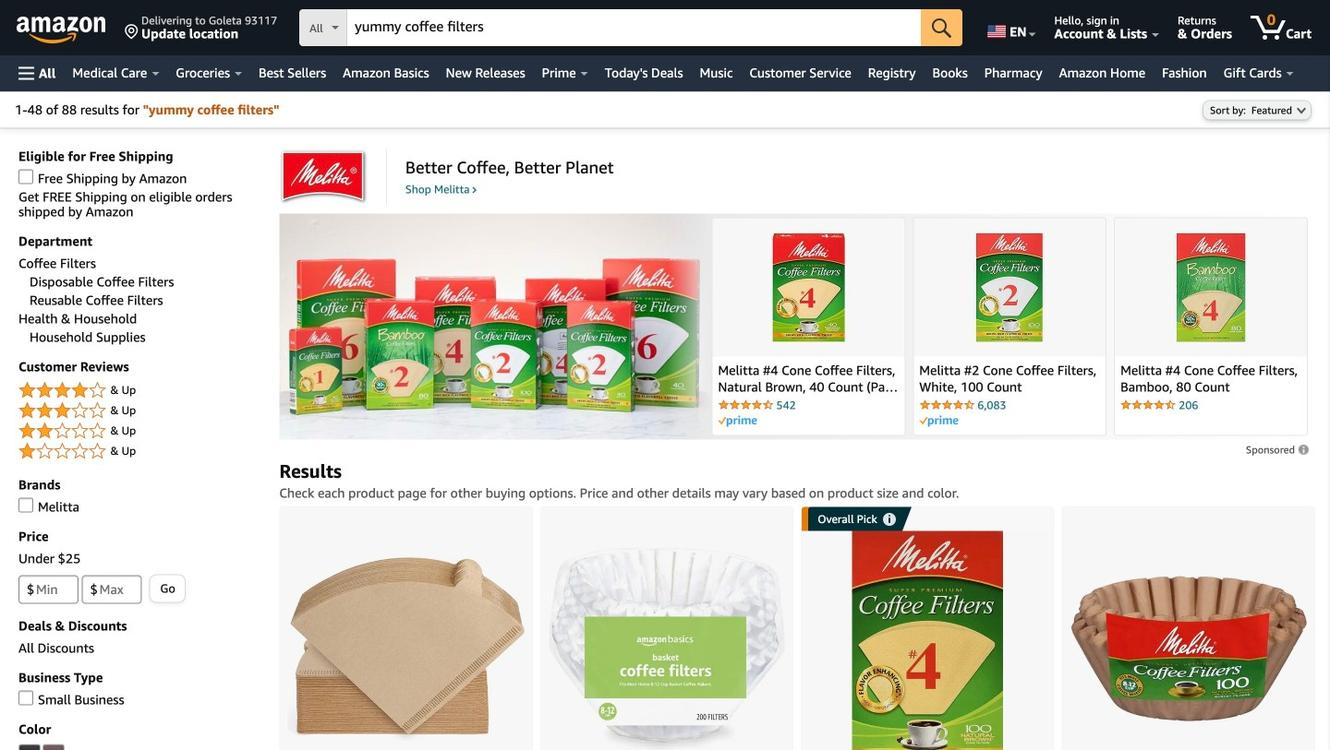 Task type: describe. For each thing, give the bounding box(es) containing it.
amazon image
[[17, 17, 106, 44]]

1 star & up element
[[18, 441, 261, 463]]

Min text field
[[18, 576, 79, 605]]

none search field inside navigation navigation
[[299, 9, 963, 48]]

melitta super premium no. 4 coffee paper filter, natural brown, 100 count image
[[852, 531, 1003, 751]]

2 eligible for prime. image from the left
[[718, 416, 757, 427]]

1 eligible for prime. image from the left
[[919, 416, 958, 427]]

2 stars & up element
[[18, 421, 261, 443]]

3 stars & up element
[[18, 400, 261, 423]]

navigation navigation
[[0, 0, 1330, 91]]



Task type: vqa. For each thing, say whether or not it's contained in the screenshot.
left Eligible For Prime. 'icon'
yes



Task type: locate. For each thing, give the bounding box(es) containing it.
1 vertical spatial checkbox image
[[18, 498, 33, 513]]

2 checkbox image from the top
[[18, 498, 33, 513]]

melitta basket coffee filters natural brown unbleached 100 count image
[[1070, 577, 1307, 723]]

Max text field
[[82, 576, 142, 605]]

4 stars & up element
[[18, 380, 261, 402]]

amazon basics basket coffee filters for 8-12 cup coffee makers, white, 200 count image
[[549, 548, 785, 751]]

0 horizontal spatial eligible for prime. image
[[718, 416, 757, 427]]

Search Amazon text field
[[347, 10, 921, 45]]

sponsored ad - niveaya 200 count coffee filters - size 02, coffee filters, natural paper coffee filter, coffee filter 2 co... image
[[288, 558, 524, 742]]

1 checkbox image from the top
[[18, 169, 33, 184]]

checkbox image
[[18, 169, 33, 184], [18, 498, 33, 513]]

None search field
[[299, 9, 963, 48]]

1 horizontal spatial eligible for prime. image
[[919, 416, 958, 427]]

checkbox image
[[18, 691, 33, 706]]

None submit
[[921, 9, 963, 46], [150, 576, 185, 603], [921, 9, 963, 46], [150, 576, 185, 603]]

0 vertical spatial checkbox image
[[18, 169, 33, 184]]

eligible for prime. image
[[919, 416, 958, 427], [718, 416, 757, 427]]

dropdown image
[[1297, 107, 1306, 114]]



